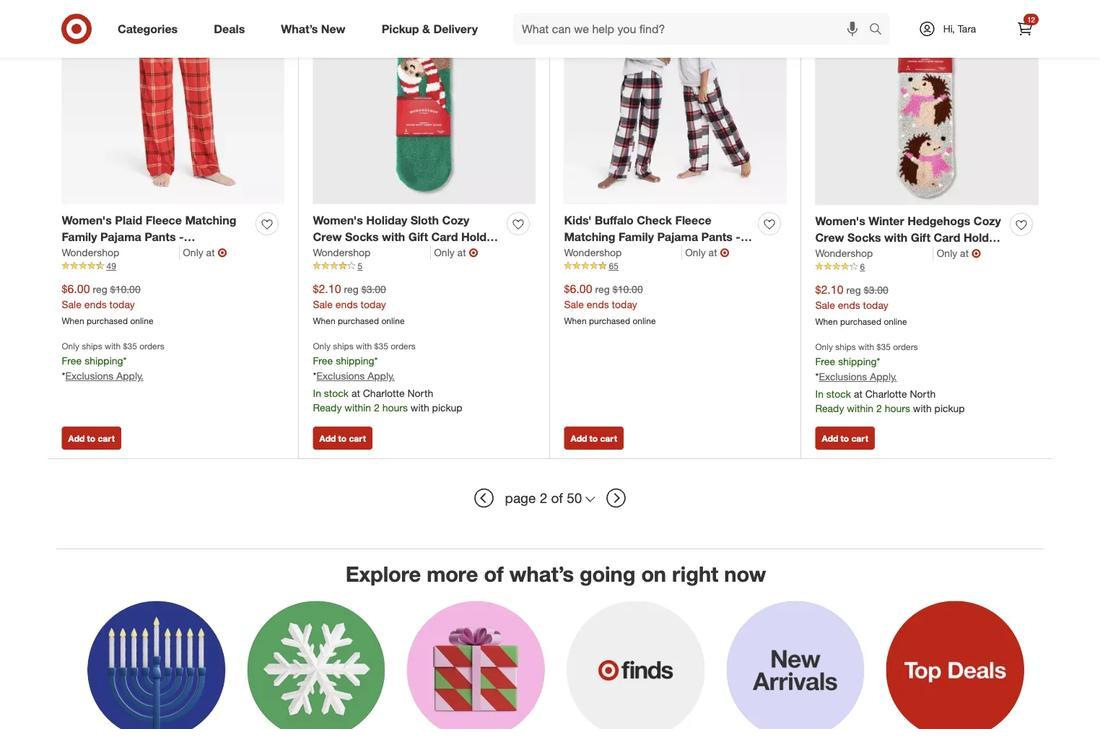 Task type: locate. For each thing, give the bounding box(es) containing it.
1 horizontal spatial charlotte
[[865, 388, 907, 400]]

today down '49'
[[109, 298, 135, 311]]

when for women's plaid fleece matching family pajama pants - wondershop™ red
[[62, 316, 84, 327]]

women's plaid fleece matching family pajama pants - wondershop™ red link
[[62, 213, 250, 261]]

1 horizontal spatial within
[[847, 402, 873, 415]]

holder up 5 link
[[461, 230, 498, 244]]

crew inside women's winter hedgehogs cozy crew socks with gift card holder - wondershop™ light gray 4-10
[[815, 231, 844, 245]]

0 horizontal spatial $6.00 reg $10.00 sale ends today when purchased online
[[62, 282, 153, 327]]

0 horizontal spatial gift
[[408, 230, 428, 244]]

holder for 10
[[461, 230, 498, 244]]

2 family from the left
[[619, 230, 654, 244]]

49
[[106, 261, 116, 272]]

in
[[313, 387, 321, 400], [815, 388, 824, 400]]

of
[[551, 490, 563, 507], [484, 561, 504, 587]]

- left 5
[[313, 247, 318, 261]]

exclusions inside only ships with $35 orders free shipping * * exclusions apply.
[[65, 370, 114, 382]]

purchased down 5
[[338, 316, 379, 327]]

2 for green
[[374, 402, 380, 414]]

1 horizontal spatial in
[[815, 388, 824, 400]]

0 horizontal spatial ready
[[313, 402, 342, 414]]

matching up 49 'link'
[[185, 214, 236, 228]]

women's inside the women's holiday sloth cozy crew socks with gift card holder - wondershop™ green 4-10
[[313, 214, 363, 228]]

0 horizontal spatial charlotte
[[363, 387, 405, 400]]

1 horizontal spatial pants
[[701, 230, 733, 244]]

when
[[62, 316, 84, 327], [313, 316, 335, 327], [564, 316, 587, 327], [815, 316, 838, 327]]

today down 5
[[361, 298, 386, 311]]

of left 50
[[551, 490, 563, 507]]

1 horizontal spatial pajama
[[657, 230, 698, 244]]

2 add to cart button from the left
[[313, 427, 372, 450]]

$6.00 reg $10.00 sale ends today when purchased online down 65
[[564, 282, 656, 327]]

2 horizontal spatial women's
[[815, 215, 865, 229]]

exclusions apply. link for women's winter hedgehogs cozy crew socks with gift card holder - wondershop™ light gray 4-10
[[819, 370, 897, 383]]

0 horizontal spatial apply.
[[116, 370, 143, 382]]

socks inside women's winter hedgehogs cozy crew socks with gift card holder - wondershop™ light gray 4-10
[[847, 231, 881, 245]]

2 to from the left
[[338, 433, 347, 444]]

ends for women's winter hedgehogs cozy crew socks with gift card holder - wondershop™ light gray 4-10
[[838, 299, 860, 312]]

women's
[[62, 214, 112, 228], [313, 214, 363, 228], [815, 215, 865, 229]]

2 inside dropdown button
[[540, 490, 547, 507]]

sale
[[62, 298, 81, 311], [313, 298, 333, 311], [564, 298, 584, 311], [815, 299, 835, 312]]

3 cart from the left
[[600, 433, 617, 444]]

purchased for women's holiday sloth cozy crew socks with gift card holder - wondershop™ green 4-10
[[338, 316, 379, 327]]

cart for kids' buffalo check fleece matching family pajama pants - wondershop™ black
[[600, 433, 617, 444]]

$3.00 down 5
[[361, 283, 386, 296]]

1 family from the left
[[62, 230, 97, 244]]

2 horizontal spatial shipping
[[838, 355, 877, 368]]

pants up red
[[144, 230, 176, 244]]

online down 65 link
[[633, 316, 656, 327]]

categories
[[118, 22, 178, 36]]

exclusions apply. link for women's holiday sloth cozy crew socks with gift card holder - wondershop™ green 4-10
[[316, 370, 395, 382]]

ends down 6
[[838, 299, 860, 312]]

2 horizontal spatial $35
[[877, 342, 891, 352]]

charlotte
[[363, 387, 405, 400], [865, 388, 907, 400]]

cozy inside women's winter hedgehogs cozy crew socks with gift card holder - wondershop™ light gray 4-10
[[974, 215, 1001, 229]]

hours for light
[[885, 402, 910, 415]]

¬ right gray
[[972, 246, 981, 261]]

1 horizontal spatial holder
[[964, 231, 1000, 245]]

pickup
[[432, 402, 462, 414], [934, 402, 965, 415]]

ready
[[313, 402, 342, 414], [815, 402, 844, 415]]

apply.
[[116, 370, 143, 382], [368, 370, 395, 382], [870, 370, 897, 383]]

pajama
[[100, 230, 141, 244], [657, 230, 698, 244]]

0 horizontal spatial fleece
[[146, 214, 182, 228]]

add for women's holiday sloth cozy crew socks with gift card holder - wondershop™ green 4-10
[[319, 433, 336, 444]]

wondershop link for plaid
[[62, 246, 180, 260]]

stock for women's winter hedgehogs cozy crew socks with gift card holder - wondershop™ light gray 4-10
[[826, 388, 851, 400]]

1 horizontal spatial orders
[[391, 341, 416, 352]]

of for 2
[[551, 490, 563, 507]]

ends down 65
[[587, 298, 609, 311]]

1 horizontal spatial $2.10
[[815, 283, 843, 297]]

1 horizontal spatial fleece
[[675, 214, 711, 228]]

1 $10.00 from the left
[[110, 283, 141, 296]]

1 horizontal spatial family
[[619, 230, 654, 244]]

cozy right the sloth
[[442, 214, 469, 228]]

purchased down 6
[[840, 316, 881, 327]]

only at ¬
[[183, 246, 227, 260], [434, 246, 478, 260], [685, 246, 729, 260], [937, 246, 981, 261]]

What can we help you find? suggestions appear below search field
[[513, 13, 873, 45]]

ships
[[82, 341, 102, 352], [333, 341, 353, 352], [835, 342, 856, 352]]

0 horizontal spatial 4-
[[436, 247, 447, 261]]

0 horizontal spatial $2.10
[[313, 282, 341, 296]]

add to cart button for women's plaid fleece matching family pajama pants - wondershop™ red
[[62, 427, 121, 450]]

holder down hedgehogs
[[964, 231, 1000, 245]]

of right more
[[484, 561, 504, 587]]

pants up 65 link
[[701, 230, 733, 244]]

49 link
[[62, 260, 284, 273]]

- up 49 'link'
[[179, 230, 184, 244]]

0 horizontal spatial crew
[[313, 230, 342, 244]]

cozy for hedgehogs
[[974, 215, 1001, 229]]

1 cart from the left
[[98, 433, 115, 444]]

1 horizontal spatial $3.00
[[864, 284, 888, 297]]

1 horizontal spatial gift
[[911, 231, 931, 245]]

holder for 4-
[[964, 231, 1000, 245]]

shipping inside only ships with $35 orders free shipping * * exclusions apply.
[[85, 355, 123, 367]]

at for women's plaid fleece matching family pajama pants - wondershop™ red
[[206, 246, 215, 259]]

2 add to cart from the left
[[319, 433, 366, 444]]

0 horizontal spatial $6.00
[[62, 282, 90, 296]]

0 horizontal spatial stock
[[324, 387, 349, 400]]

purchased down 65
[[589, 316, 630, 327]]

1 horizontal spatial 4-
[[962, 248, 973, 262]]

gift up light
[[911, 231, 931, 245]]

kids'
[[564, 214, 592, 228]]

women's left holiday
[[313, 214, 363, 228]]

add for women's winter hedgehogs cozy crew socks with gift card holder - wondershop™ light gray 4-10
[[822, 433, 838, 444]]

¬ for kids' buffalo check fleece matching family pajama pants - wondershop™ black
[[720, 246, 729, 260]]

3 add to cart button from the left
[[564, 427, 624, 450]]

0 horizontal spatial 2
[[374, 402, 380, 414]]

4- right gray
[[962, 248, 973, 262]]

ships inside only ships with $35 orders free shipping * * exclusions apply.
[[82, 341, 102, 352]]

hours for green
[[382, 402, 408, 414]]

women's winter hedgehogs cozy crew socks with gift card holder - wondershop™ light gray 4-10 image
[[815, 0, 1038, 205], [815, 0, 1038, 205]]

online for winter
[[884, 316, 907, 327]]

1 horizontal spatial ships
[[333, 341, 353, 352]]

pajama down plaid
[[100, 230, 141, 244]]

buffalo
[[595, 214, 634, 228]]

gift up green
[[408, 230, 428, 244]]

within
[[345, 402, 371, 414], [847, 402, 873, 415]]

2
[[374, 402, 380, 414], [876, 402, 882, 415], [540, 490, 547, 507]]

¬ up 65 link
[[720, 246, 729, 260]]

reg down 6
[[846, 284, 861, 297]]

family
[[62, 230, 97, 244], [619, 230, 654, 244]]

add to cart for women's winter hedgehogs cozy crew socks with gift card holder - wondershop™ light gray 4-10
[[822, 433, 868, 444]]

of inside dropdown button
[[551, 490, 563, 507]]

5 link
[[313, 260, 535, 273]]

1 horizontal spatial hours
[[885, 402, 910, 415]]

reg down 5
[[344, 283, 359, 296]]

2 horizontal spatial free
[[815, 355, 835, 368]]

0 horizontal spatial $3.00
[[361, 283, 386, 296]]

pickup for 4-
[[432, 402, 462, 414]]

$10.00 down 65
[[613, 283, 643, 296]]

add to cart for women's holiday sloth cozy crew socks with gift card holder - wondershop™ green 4-10
[[319, 433, 366, 444]]

free
[[62, 355, 82, 367], [313, 355, 333, 367], [815, 355, 835, 368]]

0 horizontal spatial in
[[313, 387, 321, 400]]

purchased for women's winter hedgehogs cozy crew socks with gift card holder - wondershop™ light gray 4-10
[[840, 316, 881, 327]]

orders
[[139, 341, 164, 352], [391, 341, 416, 352], [893, 342, 918, 352]]

apply. inside only ships with $35 orders free shipping * * exclusions apply.
[[116, 370, 143, 382]]

1 horizontal spatial women's
[[313, 214, 363, 228]]

1 to from the left
[[87, 433, 95, 444]]

crew inside the women's holiday sloth cozy crew socks with gift card holder - wondershop™ green 4-10
[[313, 230, 342, 244]]

4 cart from the left
[[851, 433, 868, 444]]

free inside only ships with $35 orders free shipping * * exclusions apply.
[[62, 355, 82, 367]]

0 horizontal spatial pants
[[144, 230, 176, 244]]

1 horizontal spatial 2
[[540, 490, 547, 507]]

0 horizontal spatial women's
[[62, 214, 112, 228]]

crew
[[313, 230, 342, 244], [815, 231, 844, 245]]

6
[[860, 262, 865, 272]]

women's left the winter
[[815, 215, 865, 229]]

ends down '49'
[[84, 298, 107, 311]]

1 horizontal spatial north
[[910, 388, 936, 400]]

1 horizontal spatial $6.00 reg $10.00 sale ends today when purchased online
[[564, 282, 656, 327]]

holder inside women's winter hedgehogs cozy crew socks with gift card holder - wondershop™ light gray 4-10
[[964, 231, 1000, 245]]

add to cart button for women's winter hedgehogs cozy crew socks with gift card holder - wondershop™ light gray 4-10
[[815, 427, 875, 450]]

4 add to cart button from the left
[[815, 427, 875, 450]]

10
[[447, 247, 460, 261], [973, 248, 986, 262]]

3 add to cart from the left
[[571, 433, 617, 444]]

green
[[400, 247, 433, 261]]

0 horizontal spatial $35
[[123, 341, 137, 352]]

3 to from the left
[[589, 433, 598, 444]]

2 horizontal spatial ships
[[835, 342, 856, 352]]

4 add to cart from the left
[[822, 433, 868, 444]]

hi,
[[943, 22, 955, 35]]

pickup for gray
[[934, 402, 965, 415]]

0 horizontal spatial pajama
[[100, 230, 141, 244]]

ends for women's holiday sloth cozy crew socks with gift card holder - wondershop™ green 4-10
[[335, 298, 358, 311]]

reg down 65
[[595, 283, 610, 296]]

today down 65
[[612, 298, 637, 311]]

0 horizontal spatial card
[[431, 230, 458, 244]]

apply. for women's plaid fleece matching family pajama pants - wondershop™ red
[[116, 370, 143, 382]]

1 add to cart button from the left
[[62, 427, 121, 450]]

tara
[[958, 22, 976, 35]]

1 horizontal spatial cozy
[[974, 215, 1001, 229]]

reg for women's holiday sloth cozy crew socks with gift card holder - wondershop™ green 4-10
[[344, 283, 359, 296]]

women's inside women's winter hedgehogs cozy crew socks with gift card holder - wondershop™ light gray 4-10
[[815, 215, 865, 229]]

cart for women's plaid fleece matching family pajama pants - wondershop™ red
[[98, 433, 115, 444]]

fleece right plaid
[[146, 214, 182, 228]]

1 horizontal spatial crew
[[815, 231, 844, 245]]

4 to from the left
[[841, 433, 849, 444]]

women's winter hedgehogs cozy crew socks with gift card holder - wondershop™ light gray 4-10
[[815, 215, 1001, 262]]

only at ¬ up 65 link
[[685, 246, 729, 260]]

wondershop™
[[62, 247, 137, 261], [321, 247, 396, 261], [564, 247, 640, 261], [823, 248, 899, 262]]

0 horizontal spatial exclusions apply. link
[[65, 370, 143, 382]]

new
[[321, 22, 345, 36]]

cozy inside the women's holiday sloth cozy crew socks with gift card holder - wondershop™ green 4-10
[[442, 214, 469, 228]]

wondershop™ inside women's winter hedgehogs cozy crew socks with gift card holder - wondershop™ light gray 4-10
[[823, 248, 899, 262]]

add to cart button for women's holiday sloth cozy crew socks with gift card holder - wondershop™ green 4-10
[[313, 427, 372, 450]]

wondershop
[[62, 246, 119, 259], [313, 246, 371, 259], [564, 246, 622, 259], [815, 247, 873, 260]]

1 horizontal spatial apply.
[[368, 370, 395, 382]]

online down 6 link
[[884, 316, 907, 327]]

¬
[[218, 246, 227, 260], [469, 246, 478, 260], [720, 246, 729, 260], [972, 246, 981, 261]]

pajama up 'black'
[[657, 230, 698, 244]]

1 horizontal spatial $35
[[374, 341, 388, 352]]

$10.00 down '49'
[[110, 283, 141, 296]]

card down the sloth
[[431, 230, 458, 244]]

sloth
[[410, 214, 439, 228]]

$3.00
[[361, 283, 386, 296], [864, 284, 888, 297]]

$35 for women's plaid fleece matching family pajama pants - wondershop™ red
[[123, 341, 137, 352]]

1 horizontal spatial stock
[[826, 388, 851, 400]]

2 $6.00 from the left
[[564, 282, 592, 296]]

1 fleece from the left
[[146, 214, 182, 228]]

page 2 of 50
[[505, 490, 582, 507]]

0 horizontal spatial north
[[407, 387, 433, 400]]

wondershop™ down the winter
[[823, 248, 899, 262]]

charlotte for green
[[363, 387, 405, 400]]

0 horizontal spatial cozy
[[442, 214, 469, 228]]

10 right green
[[447, 247, 460, 261]]

1 horizontal spatial $10.00
[[613, 283, 643, 296]]

1 pajama from the left
[[100, 230, 141, 244]]

orders for fleece
[[139, 341, 164, 352]]

only at ¬ up 6 link
[[937, 246, 981, 261]]

purchased
[[87, 316, 128, 327], [338, 316, 379, 327], [589, 316, 630, 327], [840, 316, 881, 327]]

what's
[[281, 22, 318, 36]]

only at ¬ for sloth
[[434, 246, 478, 260]]

0 horizontal spatial holder
[[461, 230, 498, 244]]

0 horizontal spatial $10.00
[[110, 283, 141, 296]]

¬ up 5 link
[[469, 246, 478, 260]]

2 pajama from the left
[[657, 230, 698, 244]]

orders for hedgehogs
[[893, 342, 918, 352]]

wondershop™ down holiday
[[321, 247, 396, 261]]

fleece
[[146, 214, 182, 228], [675, 214, 711, 228]]

socks up 5
[[345, 230, 379, 244]]

socks
[[345, 230, 379, 244], [847, 231, 881, 245]]

add for kids' buffalo check fleece matching family pajama pants - wondershop™ black
[[571, 433, 587, 444]]

- left 6
[[815, 248, 820, 262]]

exclusions apply. link
[[65, 370, 143, 382], [316, 370, 395, 382], [819, 370, 897, 383]]

2 $10.00 from the left
[[613, 283, 643, 296]]

cozy right hedgehogs
[[974, 215, 1001, 229]]

0 horizontal spatial orders
[[139, 341, 164, 352]]

1 $6.00 reg $10.00 sale ends today when purchased online from the left
[[62, 282, 153, 327]]

$6.00 reg $10.00 sale ends today when purchased online
[[62, 282, 153, 327], [564, 282, 656, 327]]

2 pants from the left
[[701, 230, 733, 244]]

charlotte for light
[[865, 388, 907, 400]]

wondershop™ down plaid
[[62, 247, 137, 261]]

add
[[68, 433, 85, 444], [319, 433, 336, 444], [571, 433, 587, 444], [822, 433, 838, 444]]

2 horizontal spatial exclusions
[[819, 370, 867, 383]]

10 right gray
[[973, 248, 986, 262]]

holder inside the women's holiday sloth cozy crew socks with gift card holder - wondershop™ green 4-10
[[461, 230, 498, 244]]

¬ for women's winter hedgehogs cozy crew socks with gift card holder - wondershop™ light gray 4-10
[[972, 246, 981, 261]]

women's inside women's plaid fleece matching family pajama pants - wondershop™ red
[[62, 214, 112, 228]]

cart for women's holiday sloth cozy crew socks with gift card holder - wondershop™ green 4-10
[[349, 433, 366, 444]]

0 horizontal spatial free
[[62, 355, 82, 367]]

only at ¬ up 5 link
[[434, 246, 478, 260]]

0 horizontal spatial hours
[[382, 402, 408, 414]]

wondershop™ inside the women's holiday sloth cozy crew socks with gift card holder - wondershop™ green 4-10
[[321, 247, 396, 261]]

0 horizontal spatial exclusions
[[65, 370, 114, 382]]

1 horizontal spatial only ships with $35 orders free shipping * * exclusions apply. in stock at  charlotte north ready within 2 hours with pickup
[[815, 342, 965, 415]]

2 cart from the left
[[349, 433, 366, 444]]

2 $6.00 reg $10.00 sale ends today when purchased online from the left
[[564, 282, 656, 327]]

in for women's holiday sloth cozy crew socks with gift card holder - wondershop™ green 4-10
[[313, 387, 321, 400]]

wondershop for women's plaid fleece matching family pajama pants - wondershop™ red
[[62, 246, 119, 259]]

wondershop link up 6
[[815, 246, 934, 261]]

socks inside the women's holiday sloth cozy crew socks with gift card holder - wondershop™ green 4-10
[[345, 230, 379, 244]]

0 vertical spatial of
[[551, 490, 563, 507]]

ready for women's holiday sloth cozy crew socks with gift card holder - wondershop™ green 4-10
[[313, 402, 342, 414]]

hours
[[382, 402, 408, 414], [885, 402, 910, 415]]

wondershop™ down buffalo
[[564, 247, 640, 261]]

reg
[[93, 283, 107, 296], [344, 283, 359, 296], [595, 283, 610, 296], [846, 284, 861, 297]]

10 inside women's winter hedgehogs cozy crew socks with gift card holder - wondershop™ light gray 4-10
[[973, 248, 986, 262]]

deals
[[214, 22, 245, 36]]

1 horizontal spatial $2.10 reg $3.00 sale ends today when purchased online
[[815, 283, 907, 327]]

1 add from the left
[[68, 433, 85, 444]]

cozy
[[442, 214, 469, 228], [974, 215, 1001, 229]]

online up only ships with $35 orders free shipping * * exclusions apply.
[[130, 316, 153, 327]]

stock
[[324, 387, 349, 400], [826, 388, 851, 400]]

1 horizontal spatial card
[[934, 231, 960, 245]]

4 add from the left
[[822, 433, 838, 444]]

- up 65 link
[[736, 230, 741, 244]]

2 horizontal spatial apply.
[[870, 370, 897, 383]]

ends
[[84, 298, 107, 311], [335, 298, 358, 311], [587, 298, 609, 311], [838, 299, 860, 312]]

kids' buffalo check fleece matching family pajama pants - wondershop™ black
[[564, 214, 741, 261]]

4-
[[436, 247, 447, 261], [962, 248, 973, 262]]

gift inside women's winter hedgehogs cozy crew socks with gift card holder - wondershop™ light gray 4-10
[[911, 231, 931, 245]]

check
[[637, 214, 672, 228]]

wondershop up 5
[[313, 246, 371, 259]]

cart for women's winter hedgehogs cozy crew socks with gift card holder - wondershop™ light gray 4-10
[[851, 433, 868, 444]]

0 vertical spatial matching
[[185, 214, 236, 228]]

ends down 5
[[335, 298, 358, 311]]

card inside women's winter hedgehogs cozy crew socks with gift card holder - wondershop™ light gray 4-10
[[934, 231, 960, 245]]

-
[[179, 230, 184, 244], [736, 230, 741, 244], [313, 247, 318, 261], [815, 248, 820, 262]]

exclusions
[[65, 370, 114, 382], [316, 370, 365, 382], [819, 370, 867, 383]]

1 $6.00 from the left
[[62, 282, 90, 296]]

pajama inside kids' buffalo check fleece matching family pajama pants - wondershop™ black
[[657, 230, 698, 244]]

$2.10 reg $3.00 sale ends today when purchased online down 6
[[815, 283, 907, 327]]

2 add from the left
[[319, 433, 336, 444]]

online for plaid
[[130, 316, 153, 327]]

women's for women's plaid fleece matching family pajama pants - wondershop™ red
[[62, 214, 112, 228]]

women's winter hedgehogs cozy crew socks with gift card holder - wondershop™ light gray 4-10 link
[[815, 213, 1004, 262]]

wondershop up '49'
[[62, 246, 119, 259]]

women's holiday sloth cozy crew socks with gift card holder - wondershop™ green 4-10 image
[[313, 0, 535, 204], [313, 0, 535, 204]]

wondershop link up 65
[[564, 246, 682, 260]]

online for buffalo
[[633, 316, 656, 327]]

card
[[431, 230, 458, 244], [934, 231, 960, 245]]

$6.00 reg $10.00 sale ends today when purchased online for red
[[62, 282, 153, 327]]

0 horizontal spatial within
[[345, 402, 371, 414]]

reg for women's plaid fleece matching family pajama pants - wondershop™ red
[[93, 283, 107, 296]]

matching down kids'
[[564, 230, 615, 244]]

0 horizontal spatial pickup
[[432, 402, 462, 414]]

orders inside only ships with $35 orders free shipping * * exclusions apply.
[[139, 341, 164, 352]]

2 horizontal spatial exclusions apply. link
[[819, 370, 897, 383]]

add to cart
[[68, 433, 115, 444], [319, 433, 366, 444], [571, 433, 617, 444], [822, 433, 868, 444]]

gray
[[933, 248, 959, 262]]

online for holiday
[[381, 316, 405, 327]]

women's plaid fleece matching family pajama pants - wondershop™ red image
[[62, 0, 284, 204], [62, 0, 284, 204]]

wondershop link up '49'
[[62, 246, 180, 260]]

$10.00 for wondershop™
[[613, 283, 643, 296]]

0 horizontal spatial only ships with $35 orders free shipping * * exclusions apply. in stock at  charlotte north ready within 2 hours with pickup
[[313, 341, 462, 414]]

1 horizontal spatial matching
[[564, 230, 615, 244]]

0 horizontal spatial socks
[[345, 230, 379, 244]]

online
[[130, 316, 153, 327], [381, 316, 405, 327], [633, 316, 656, 327], [884, 316, 907, 327]]

1 horizontal spatial ready
[[815, 402, 844, 415]]

women's left plaid
[[62, 214, 112, 228]]

3 add from the left
[[571, 433, 587, 444]]

socks down the winter
[[847, 231, 881, 245]]

free for women's plaid fleece matching family pajama pants - wondershop™ red
[[62, 355, 82, 367]]

1 vertical spatial matching
[[564, 230, 615, 244]]

$2.10 reg $3.00 sale ends today when purchased online
[[313, 282, 405, 327], [815, 283, 907, 327]]

4- inside women's winter hedgehogs cozy crew socks with gift card holder - wondershop™ light gray 4-10
[[962, 248, 973, 262]]

card up gray
[[934, 231, 960, 245]]

card for 4-
[[431, 230, 458, 244]]

$10.00
[[110, 283, 141, 296], [613, 283, 643, 296]]

gift
[[408, 230, 428, 244], [911, 231, 931, 245]]

wondershop link up 5
[[313, 246, 431, 260]]

$35 inside only ships with $35 orders free shipping * * exclusions apply.
[[123, 341, 137, 352]]

1 horizontal spatial shipping
[[336, 355, 374, 367]]

1 horizontal spatial exclusions
[[316, 370, 365, 382]]

holiday
[[366, 214, 407, 228]]

1 horizontal spatial free
[[313, 355, 333, 367]]

0 horizontal spatial matching
[[185, 214, 236, 228]]

1 horizontal spatial socks
[[847, 231, 881, 245]]

2 horizontal spatial orders
[[893, 342, 918, 352]]

today
[[109, 298, 135, 311], [361, 298, 386, 311], [612, 298, 637, 311], [863, 299, 888, 312]]

¬ up 49 'link'
[[218, 246, 227, 260]]

purchased up only ships with $35 orders free shipping * * exclusions apply.
[[87, 316, 128, 327]]

kids' buffalo check fleece matching family pajama pants - wondershop™ black image
[[564, 0, 786, 204], [564, 0, 786, 204]]

0 horizontal spatial shipping
[[85, 355, 123, 367]]

0 horizontal spatial family
[[62, 230, 97, 244]]

$2.10 for women's holiday sloth cozy crew socks with gift card holder - wondershop™ green 4-10
[[313, 282, 341, 296]]

ships for women's winter hedgehogs cozy crew socks with gift card holder - wondershop™ light gray 4-10
[[835, 342, 856, 352]]

- inside the women's holiday sloth cozy crew socks with gift card holder - wondershop™ green 4-10
[[313, 247, 318, 261]]

to for women's winter hedgehogs cozy crew socks with gift card holder - wondershop™ light gray 4-10
[[841, 433, 849, 444]]

$6.00 reg $10.00 sale ends today when purchased online down '49'
[[62, 282, 153, 327]]

12
[[1027, 15, 1035, 24]]

2 horizontal spatial 2
[[876, 402, 882, 415]]

1 horizontal spatial exclusions apply. link
[[316, 370, 395, 382]]

what's
[[509, 561, 574, 587]]

2 fleece from the left
[[675, 214, 711, 228]]

0 horizontal spatial ships
[[82, 341, 102, 352]]

$3.00 down 6
[[864, 284, 888, 297]]

pants
[[144, 230, 176, 244], [701, 230, 733, 244]]

1 horizontal spatial of
[[551, 490, 563, 507]]

shipping for women's winter hedgehogs cozy crew socks with gift card holder - wondershop™ light gray 4-10
[[838, 355, 877, 368]]

only at ¬ up 49 'link'
[[183, 246, 227, 260]]

0 horizontal spatial 10
[[447, 247, 460, 261]]

reg down '49'
[[93, 283, 107, 296]]

fleece right check
[[675, 214, 711, 228]]

today for women's winter hedgehogs cozy crew socks with gift card holder - wondershop™ light gray 4-10
[[863, 299, 888, 312]]

cozy for sloth
[[442, 214, 469, 228]]

card inside the women's holiday sloth cozy crew socks with gift card holder - wondershop™ green 4-10
[[431, 230, 458, 244]]

$2.10
[[313, 282, 341, 296], [815, 283, 843, 297]]

1 add to cart from the left
[[68, 433, 115, 444]]

matching inside women's plaid fleece matching family pajama pants - wondershop™ red
[[185, 214, 236, 228]]

4- right green
[[436, 247, 447, 261]]

today down 6
[[863, 299, 888, 312]]

matching
[[185, 214, 236, 228], [564, 230, 615, 244]]

add to cart for women's plaid fleece matching family pajama pants - wondershop™ red
[[68, 433, 115, 444]]

1 horizontal spatial 10
[[973, 248, 986, 262]]

wondershop link for winter
[[815, 246, 934, 261]]

wondershop up 6
[[815, 247, 873, 260]]

1 pants from the left
[[144, 230, 176, 244]]

card for gray
[[934, 231, 960, 245]]

0 horizontal spatial of
[[484, 561, 504, 587]]

wondershop for kids' buffalo check fleece matching family pajama pants - wondershop™ black
[[564, 246, 622, 259]]

online down 5 link
[[381, 316, 405, 327]]

$2.10 reg $3.00 sale ends today when purchased online down 5
[[313, 282, 405, 327]]

gift inside the women's holiday sloth cozy crew socks with gift card holder - wondershop™ green 4-10
[[408, 230, 428, 244]]

with
[[382, 230, 405, 244], [884, 231, 908, 245], [105, 341, 121, 352], [356, 341, 372, 352], [858, 342, 874, 352], [411, 402, 429, 414], [913, 402, 932, 415]]

north
[[407, 387, 433, 400], [910, 388, 936, 400]]

add for women's plaid fleece matching family pajama pants - wondershop™ red
[[68, 433, 85, 444]]

1 vertical spatial of
[[484, 561, 504, 587]]

wondershop up 65
[[564, 246, 622, 259]]

0 horizontal spatial $2.10 reg $3.00 sale ends today when purchased online
[[313, 282, 405, 327]]

within for green
[[345, 402, 371, 414]]

1 horizontal spatial pickup
[[934, 402, 965, 415]]

holder
[[461, 230, 498, 244], [964, 231, 1000, 245]]

stock for women's holiday sloth cozy crew socks with gift card holder - wondershop™ green 4-10
[[324, 387, 349, 400]]

to for women's holiday sloth cozy crew socks with gift card holder - wondershop™ green 4-10
[[338, 433, 347, 444]]

1 horizontal spatial $6.00
[[564, 282, 592, 296]]



Task type: describe. For each thing, give the bounding box(es) containing it.
free for women's holiday sloth cozy crew socks with gift card holder - wondershop™ green 4-10
[[313, 355, 333, 367]]

ships for women's plaid fleece matching family pajama pants - wondershop™ red
[[82, 341, 102, 352]]

65 link
[[564, 260, 786, 273]]

only ships with $35 orders free shipping * * exclusions apply. in stock at  charlotte north ready within 2 hours with pickup for light
[[815, 342, 965, 415]]

6 link
[[815, 261, 1038, 274]]

crew for women's holiday sloth cozy crew socks with gift card holder - wondershop™ green 4-10
[[313, 230, 342, 244]]

$35 for women's winter hedgehogs cozy crew socks with gift card holder - wondershop™ light gray 4-10
[[877, 342, 891, 352]]

today for women's plaid fleece matching family pajama pants - wondershop™ red
[[109, 298, 135, 311]]

pants inside women's plaid fleece matching family pajama pants - wondershop™ red
[[144, 230, 176, 244]]

page 2 of 50 button
[[498, 483, 602, 514]]

pickup & delivery link
[[369, 13, 496, 45]]

wondershop for women's holiday sloth cozy crew socks with gift card holder - wondershop™ green 4-10
[[313, 246, 371, 259]]

women's for women's winter hedgehogs cozy crew socks with gift card holder - wondershop™ light gray 4-10
[[815, 215, 865, 229]]

right
[[672, 561, 718, 587]]

with inside women's winter hedgehogs cozy crew socks with gift card holder - wondershop™ light gray 4-10
[[884, 231, 908, 245]]

$3.00 for light
[[864, 284, 888, 297]]

pants inside kids' buffalo check fleece matching family pajama pants - wondershop™ black
[[701, 230, 733, 244]]

family inside kids' buffalo check fleece matching family pajama pants - wondershop™ black
[[619, 230, 654, 244]]

add to cart button for kids' buffalo check fleece matching family pajama pants - wondershop™ black
[[564, 427, 624, 450]]

red
[[141, 247, 162, 261]]

sale for women's winter hedgehogs cozy crew socks with gift card holder - wondershop™ light gray 4-10
[[815, 299, 835, 312]]

north for light
[[910, 388, 936, 400]]

$2.10 for women's winter hedgehogs cozy crew socks with gift card holder - wondershop™ light gray 4-10
[[815, 283, 843, 297]]

at for kids' buffalo check fleece matching family pajama pants - wondershop™ black
[[709, 246, 717, 259]]

4- inside the women's holiday sloth cozy crew socks with gift card holder - wondershop™ green 4-10
[[436, 247, 447, 261]]

to for kids' buffalo check fleece matching family pajama pants - wondershop™ black
[[589, 433, 598, 444]]

matching inside kids' buffalo check fleece matching family pajama pants - wondershop™ black
[[564, 230, 615, 244]]

when for kids' buffalo check fleece matching family pajama pants - wondershop™ black
[[564, 316, 587, 327]]

wondershop™ inside women's plaid fleece matching family pajama pants - wondershop™ red
[[62, 247, 137, 261]]

more
[[427, 561, 478, 587]]

exclusions for women's holiday sloth cozy crew socks with gift card holder - wondershop™ green 4-10
[[316, 370, 365, 382]]

sale for women's plaid fleece matching family pajama pants - wondershop™ red
[[62, 298, 81, 311]]

&
[[422, 22, 430, 36]]

with inside only ships with $35 orders free shipping * * exclusions apply.
[[105, 341, 121, 352]]

socks for holiday
[[345, 230, 379, 244]]

north for green
[[407, 387, 433, 400]]

$6.00 for kids' buffalo check fleece matching family pajama pants - wondershop™ black
[[564, 282, 592, 296]]

exclusions for women's winter hedgehogs cozy crew socks with gift card holder - wondershop™ light gray 4-10
[[819, 370, 867, 383]]

delivery
[[433, 22, 478, 36]]

to for women's plaid fleece matching family pajama pants - wondershop™ red
[[87, 433, 95, 444]]

today for kids' buffalo check fleece matching family pajama pants - wondershop™ black
[[612, 298, 637, 311]]

crew for women's winter hedgehogs cozy crew socks with gift card holder - wondershop™ light gray 4-10
[[815, 231, 844, 245]]

apply. for women's winter hedgehogs cozy crew socks with gift card holder - wondershop™ light gray 4-10
[[870, 370, 897, 383]]

- inside kids' buffalo check fleece matching family pajama pants - wondershop™ black
[[736, 230, 741, 244]]

search
[[863, 23, 897, 37]]

apply. for women's holiday sloth cozy crew socks with gift card holder - wondershop™ green 4-10
[[368, 370, 395, 382]]

black
[[643, 247, 674, 261]]

on
[[641, 561, 666, 587]]

deals link
[[202, 13, 263, 45]]

5
[[358, 261, 362, 272]]

when for women's holiday sloth cozy crew socks with gift card holder - wondershop™ green 4-10
[[313, 316, 335, 327]]

$10.00 for red
[[110, 283, 141, 296]]

plaid
[[115, 214, 142, 228]]

family inside women's plaid fleece matching family pajama pants - wondershop™ red
[[62, 230, 97, 244]]

kids' buffalo check fleece matching family pajama pants - wondershop™ black link
[[564, 213, 752, 261]]

with inside the women's holiday sloth cozy crew socks with gift card holder - wondershop™ green 4-10
[[382, 230, 405, 244]]

fleece inside women's plaid fleece matching family pajama pants - wondershop™ red
[[146, 214, 182, 228]]

pajama inside women's plaid fleece matching family pajama pants - wondershop™ red
[[100, 230, 141, 244]]

$2.10 reg $3.00 sale ends today when purchased online for light
[[815, 283, 907, 327]]

only at ¬ for check
[[685, 246, 729, 260]]

10 inside the women's holiday sloth cozy crew socks with gift card holder - wondershop™ green 4-10
[[447, 247, 460, 261]]

sale for women's holiday sloth cozy crew socks with gift card holder - wondershop™ green 4-10
[[313, 298, 333, 311]]

reg for kids' buffalo check fleece matching family pajama pants - wondershop™ black
[[595, 283, 610, 296]]

now
[[724, 561, 766, 587]]

within for light
[[847, 402, 873, 415]]

only at ¬ for hedgehogs
[[937, 246, 981, 261]]

women's holiday sloth cozy crew socks with gift card holder - wondershop™ green 4-10
[[313, 214, 498, 261]]

only ships with $35 orders free shipping * * exclusions apply.
[[62, 341, 164, 382]]

search button
[[863, 13, 897, 48]]

$35 for women's holiday sloth cozy crew socks with gift card holder - wondershop™ green 4-10
[[374, 341, 388, 352]]

today for women's holiday sloth cozy crew socks with gift card holder - wondershop™ green 4-10
[[361, 298, 386, 311]]

- inside women's plaid fleece matching family pajama pants - wondershop™ red
[[179, 230, 184, 244]]

wondershop™ inside kids' buffalo check fleece matching family pajama pants - wondershop™ black
[[564, 247, 640, 261]]

65
[[609, 261, 618, 272]]

of for more
[[484, 561, 504, 587]]

light
[[902, 248, 930, 262]]

winter
[[869, 215, 904, 229]]

explore
[[346, 561, 421, 587]]

hi, tara
[[943, 22, 976, 35]]

women's holiday sloth cozy crew socks with gift card holder - wondershop™ green 4-10 link
[[313, 213, 501, 261]]

12 link
[[1009, 13, 1041, 45]]

wondershop for women's winter hedgehogs cozy crew socks with gift card holder - wondershop™ light gray 4-10
[[815, 247, 873, 260]]

- inside women's winter hedgehogs cozy crew socks with gift card holder - wondershop™ light gray 4-10
[[815, 248, 820, 262]]

in for women's winter hedgehogs cozy crew socks with gift card holder - wondershop™ light gray 4-10
[[815, 388, 824, 400]]

sale for kids' buffalo check fleece matching family pajama pants - wondershop™ black
[[564, 298, 584, 311]]

page
[[505, 490, 536, 507]]

gift for sloth
[[408, 230, 428, 244]]

what's new link
[[269, 13, 364, 45]]

¬ for women's holiday sloth cozy crew socks with gift card holder - wondershop™ green 4-10
[[469, 246, 478, 260]]

¬ for women's plaid fleece matching family pajama pants - wondershop™ red
[[218, 246, 227, 260]]

fleece inside kids' buffalo check fleece matching family pajama pants - wondershop™ black
[[675, 214, 711, 228]]

orders for sloth
[[391, 341, 416, 352]]

at for women's winter hedgehogs cozy crew socks with gift card holder - wondershop™ light gray 4-10
[[960, 247, 969, 260]]

purchased for kids' buffalo check fleece matching family pajama pants - wondershop™ black
[[589, 316, 630, 327]]

only at ¬ for fleece
[[183, 246, 227, 260]]

50
[[567, 490, 582, 507]]

going
[[580, 561, 635, 587]]

pickup
[[382, 22, 419, 36]]

ends for women's plaid fleece matching family pajama pants - wondershop™ red
[[84, 298, 107, 311]]

women's plaid fleece matching family pajama pants - wondershop™ red
[[62, 214, 236, 261]]

only ships with $35 orders free shipping * * exclusions apply. in stock at  charlotte north ready within 2 hours with pickup for green
[[313, 341, 462, 414]]

$3.00 for green
[[361, 283, 386, 296]]

exclusions for women's plaid fleece matching family pajama pants - wondershop™ red
[[65, 370, 114, 382]]

categories link
[[105, 13, 196, 45]]

pickup & delivery
[[382, 22, 478, 36]]

ships for women's holiday sloth cozy crew socks with gift card holder - wondershop™ green 4-10
[[333, 341, 353, 352]]

hedgehogs
[[907, 215, 970, 229]]

ready for women's winter hedgehogs cozy crew socks with gift card holder - wondershop™ light gray 4-10
[[815, 402, 844, 415]]

$6.00 for women's plaid fleece matching family pajama pants - wondershop™ red
[[62, 282, 90, 296]]

free for women's winter hedgehogs cozy crew socks with gift card holder - wondershop™ light gray 4-10
[[815, 355, 835, 368]]

what's new
[[281, 22, 345, 36]]

purchased for women's plaid fleece matching family pajama pants - wondershop™ red
[[87, 316, 128, 327]]

$6.00 reg $10.00 sale ends today when purchased online for wondershop™
[[564, 282, 656, 327]]

only inside only ships with $35 orders free shipping * * exclusions apply.
[[62, 341, 79, 352]]

explore more of what's going on right now
[[346, 561, 766, 587]]

women's for women's holiday sloth cozy crew socks with gift card holder - wondershop™ green 4-10
[[313, 214, 363, 228]]



Task type: vqa. For each thing, say whether or not it's contained in the screenshot.
$31.50's "Add to cart"
no



